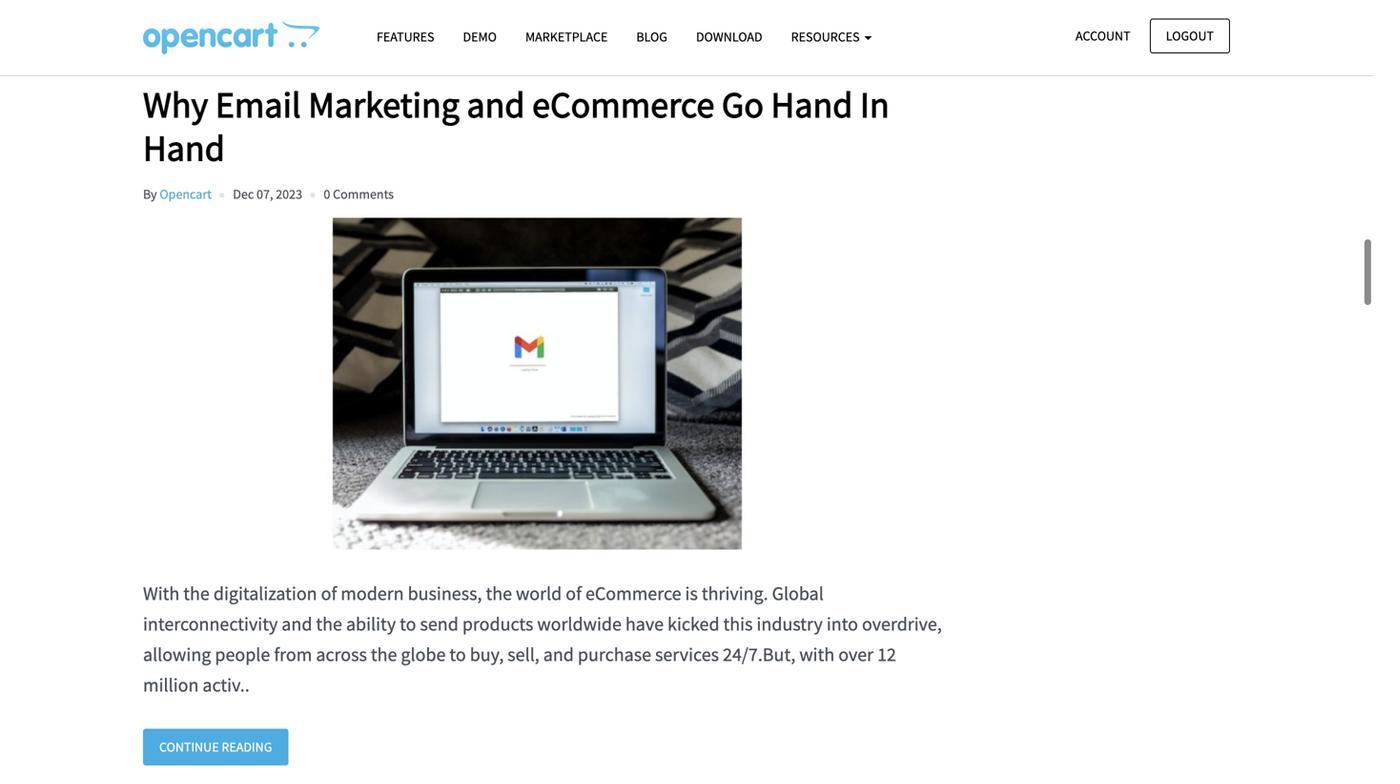 Task type: describe. For each thing, give the bounding box(es) containing it.
with the digitalization of modern business, the world of ecommerce is thriving. global interconnectivity and the ability to send products worldwide have kicked this industry into overdrive, allowing people from across the globe to buy, sell, and purchase services 24/7.but, with over 12 million activ..
[[143, 582, 942, 697]]

activ..
[[203, 673, 250, 697]]

blog link
[[622, 20, 682, 54]]

1 of from the left
[[321, 582, 337, 606]]

download
[[696, 28, 762, 45]]

comments
[[333, 186, 394, 203]]

opencart - blog image
[[143, 20, 319, 54]]

logout link
[[1150, 19, 1230, 53]]

modern
[[341, 582, 404, 606]]

07,
[[257, 186, 273, 203]]

business,
[[408, 582, 482, 606]]

download link
[[682, 20, 777, 54]]

0 horizontal spatial hand
[[143, 125, 225, 171]]

marketing
[[308, 81, 459, 127]]

continue reading link
[[143, 729, 288, 766]]

services
[[655, 643, 719, 667]]

into
[[827, 612, 858, 636]]

by opencart
[[143, 186, 212, 203]]

demo
[[463, 28, 497, 45]]

2 of from the left
[[566, 582, 582, 606]]

from
[[274, 643, 312, 667]]

digitalization
[[213, 582, 317, 606]]

marketplace
[[525, 28, 608, 45]]

0 comments
[[324, 186, 394, 203]]

why email marketing and ecommerce go hand in hand link
[[143, 81, 951, 171]]

interconnectivity
[[143, 612, 278, 636]]

1 horizontal spatial to
[[449, 643, 466, 667]]

account
[[1076, 27, 1130, 44]]

global
[[772, 582, 824, 606]]

allowing
[[143, 643, 211, 667]]

features
[[377, 28, 434, 45]]

in
[[860, 81, 889, 127]]

have
[[625, 612, 664, 636]]

2023
[[276, 186, 302, 203]]

logout
[[1166, 27, 1214, 44]]

marketplace link
[[511, 20, 622, 54]]

reading
[[222, 739, 272, 756]]

this
[[723, 612, 753, 636]]

people
[[215, 643, 270, 667]]

opencart link
[[160, 186, 212, 203]]

thriving.
[[702, 582, 768, 606]]

the down ability in the bottom of the page
[[371, 643, 397, 667]]

24/7.but,
[[723, 643, 796, 667]]

with
[[143, 582, 180, 606]]

0
[[324, 186, 330, 203]]

is
[[685, 582, 698, 606]]

by
[[143, 186, 157, 203]]

dec 07, 2023
[[233, 186, 302, 203]]

0 horizontal spatial to
[[400, 612, 416, 636]]

continue reading
[[159, 739, 272, 756]]

account link
[[1059, 19, 1147, 53]]

the up the interconnectivity
[[183, 582, 210, 606]]



Task type: vqa. For each thing, say whether or not it's contained in the screenshot.
24/7.but,
yes



Task type: locate. For each thing, give the bounding box(es) containing it.
the up across at the bottom of the page
[[316, 612, 342, 636]]

resources link
[[777, 20, 886, 54]]

the up products
[[486, 582, 512, 606]]

buy,
[[470, 643, 504, 667]]

send
[[420, 612, 458, 636]]

why email marketing and ecommerce go hand in hand image
[[143, 218, 933, 550]]

1 vertical spatial to
[[449, 643, 466, 667]]

with
[[799, 643, 835, 667]]

blog
[[636, 28, 667, 45]]

continue
[[159, 739, 219, 756]]

0 horizontal spatial and
[[282, 612, 312, 636]]

of
[[321, 582, 337, 606], [566, 582, 582, 606]]

ecommerce
[[532, 81, 714, 127], [585, 582, 681, 606]]

resources
[[791, 28, 862, 45]]

to left buy,
[[449, 643, 466, 667]]

and up from
[[282, 612, 312, 636]]

world
[[516, 582, 562, 606]]

go
[[722, 81, 764, 127]]

and inside "why email marketing and ecommerce go hand in hand"
[[467, 81, 525, 127]]

overdrive,
[[862, 612, 942, 636]]

features link
[[362, 20, 449, 54]]

the
[[183, 582, 210, 606], [486, 582, 512, 606], [316, 612, 342, 636], [371, 643, 397, 667]]

1 horizontal spatial hand
[[771, 81, 853, 127]]

0 vertical spatial and
[[467, 81, 525, 127]]

million
[[143, 673, 199, 697]]

ecommerce inside the with the digitalization of modern business, the world of ecommerce is thriving. global interconnectivity and the ability to send products worldwide have kicked this industry into overdrive, allowing people from across the globe to buy, sell, and purchase services 24/7.but, with over 12 million activ..
[[585, 582, 681, 606]]

across
[[316, 643, 367, 667]]

why
[[143, 81, 208, 127]]

purchase
[[578, 643, 651, 667]]

and
[[467, 81, 525, 127], [282, 612, 312, 636], [543, 643, 574, 667]]

hand left in
[[771, 81, 853, 127]]

2 horizontal spatial and
[[543, 643, 574, 667]]

0 vertical spatial to
[[400, 612, 416, 636]]

dec
[[233, 186, 254, 203]]

worldwide
[[537, 612, 622, 636]]

1 vertical spatial and
[[282, 612, 312, 636]]

1 horizontal spatial and
[[467, 81, 525, 127]]

industry
[[757, 612, 823, 636]]

ability
[[346, 612, 396, 636]]

products
[[462, 612, 533, 636]]

ecommerce up 'have'
[[585, 582, 681, 606]]

1 horizontal spatial of
[[566, 582, 582, 606]]

of left modern
[[321, 582, 337, 606]]

0 vertical spatial ecommerce
[[532, 81, 714, 127]]

and down demo link
[[467, 81, 525, 127]]

hand
[[771, 81, 853, 127], [143, 125, 225, 171]]

and right sell,
[[543, 643, 574, 667]]

why email marketing and ecommerce go hand in hand
[[143, 81, 889, 171]]

to
[[400, 612, 416, 636], [449, 643, 466, 667]]

1 vertical spatial ecommerce
[[585, 582, 681, 606]]

demo link
[[449, 20, 511, 54]]

to left send
[[400, 612, 416, 636]]

kicked
[[667, 612, 719, 636]]

2 vertical spatial and
[[543, 643, 574, 667]]

sell,
[[508, 643, 539, 667]]

0 horizontal spatial of
[[321, 582, 337, 606]]

of up "worldwide"
[[566, 582, 582, 606]]

hand up 'opencart' link
[[143, 125, 225, 171]]

over
[[838, 643, 874, 667]]

ecommerce inside "why email marketing and ecommerce go hand in hand"
[[532, 81, 714, 127]]

email
[[215, 81, 301, 127]]

ecommerce down blog link
[[532, 81, 714, 127]]

globe
[[401, 643, 446, 667]]

opencart
[[160, 186, 212, 203]]

12
[[877, 643, 896, 667]]



